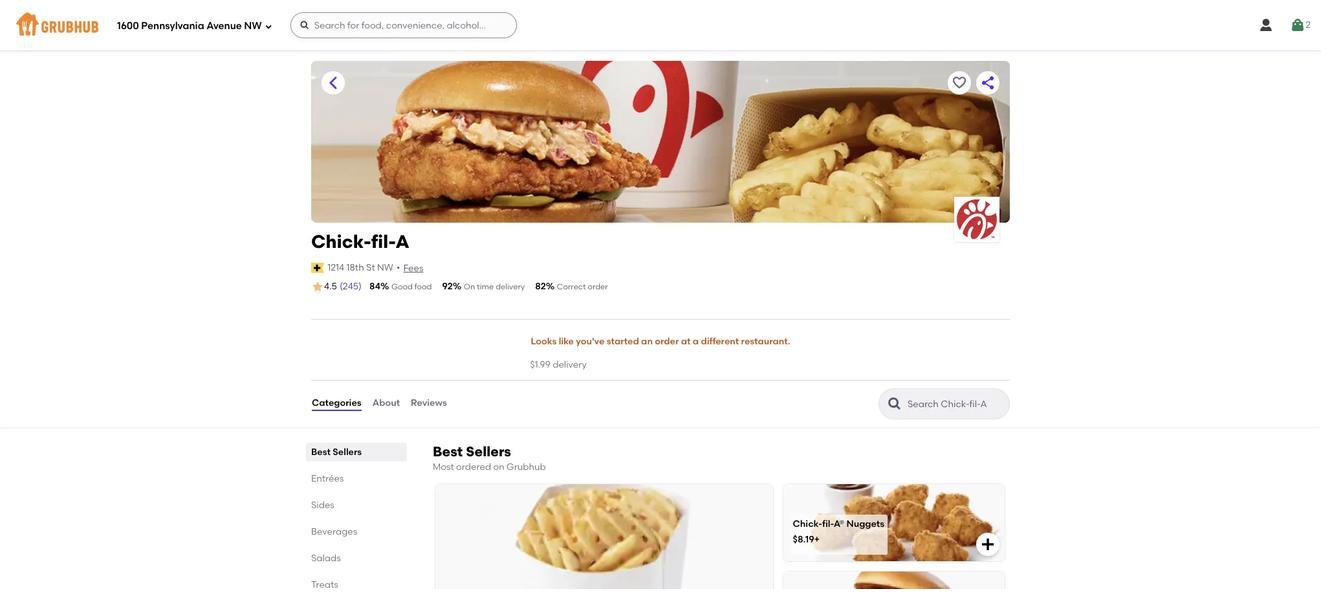 Task type: vqa. For each thing, say whether or not it's contained in the screenshot.
'ham,'
no



Task type: locate. For each thing, give the bounding box(es) containing it.
categories button
[[311, 380, 362, 427]]

sellers up on
[[466, 443, 511, 459]]

like
[[559, 336, 574, 347]]

1600 pennsylvania avenue nw
[[117, 20, 262, 31]]

0 vertical spatial fil-
[[371, 230, 396, 252]]

1 horizontal spatial fil-
[[823, 519, 834, 530]]

92
[[442, 281, 453, 292]]

• fees
[[397, 262, 424, 274]]

st
[[366, 262, 375, 273]]

1214
[[328, 262, 345, 273]]

1 horizontal spatial svg image
[[1259, 17, 1275, 33]]

a®
[[834, 519, 845, 530]]

$1.99 delivery
[[531, 359, 587, 370]]

order
[[588, 282, 608, 291], [655, 336, 679, 347]]

nw inside button
[[377, 262, 394, 273]]

beverages tab
[[311, 525, 402, 538]]

sellers inside tab
[[333, 446, 362, 457]]

82
[[536, 281, 546, 292]]

svg image
[[300, 20, 310, 30], [265, 22, 272, 30]]

1 horizontal spatial chick-
[[793, 519, 823, 530]]

most
[[433, 461, 454, 472]]

fil- left nuggets
[[823, 519, 834, 530]]

1600
[[117, 20, 139, 31]]

chick-fil-a logo image
[[955, 197, 1000, 242]]

about
[[373, 398, 400, 409]]

beverages
[[311, 526, 358, 537]]

1 horizontal spatial best
[[433, 443, 463, 459]]

main navigation navigation
[[0, 0, 1322, 50]]

1214 18th st nw
[[328, 262, 394, 273]]

1 horizontal spatial sellers
[[466, 443, 511, 459]]

2 horizontal spatial svg image
[[1291, 17, 1307, 33]]

sellers up entrées tab
[[333, 446, 362, 457]]

svg image
[[1259, 17, 1275, 33], [1291, 17, 1307, 33], [981, 537, 996, 552]]

food
[[415, 282, 432, 291]]

Search Chick-fil-A search field
[[907, 398, 1006, 410]]

sellers for best sellers
[[333, 446, 362, 457]]

chick-
[[311, 230, 371, 252], [793, 519, 823, 530]]

1 vertical spatial order
[[655, 336, 679, 347]]

save this restaurant image
[[952, 75, 968, 91]]

0 horizontal spatial delivery
[[496, 282, 525, 291]]

chick- up $8.19
[[793, 519, 823, 530]]

salads tab
[[311, 551, 402, 565]]

about button
[[372, 380, 401, 427]]

0 vertical spatial nw
[[244, 20, 262, 31]]

delivery
[[496, 282, 525, 291], [553, 359, 587, 370]]

delivery down like
[[553, 359, 587, 370]]

order right "correct"
[[588, 282, 608, 291]]

nw right avenue
[[244, 20, 262, 31]]

4.5
[[324, 281, 337, 292]]

1 vertical spatial chick-
[[793, 519, 823, 530]]

search icon image
[[888, 396, 903, 411]]

0 horizontal spatial best
[[311, 446, 331, 457]]

•
[[397, 262, 400, 273]]

sellers inside best sellers most ordered on grubhub
[[466, 443, 511, 459]]

delivery right time
[[496, 282, 525, 291]]

reviews button
[[410, 380, 448, 427]]

1 vertical spatial fil-
[[823, 519, 834, 530]]

nw
[[244, 20, 262, 31], [377, 262, 394, 273]]

correct order
[[557, 282, 608, 291]]

sellers for best sellers most ordered on grubhub
[[466, 443, 511, 459]]

ordered
[[456, 461, 491, 472]]

0 vertical spatial delivery
[[496, 282, 525, 291]]

2
[[1307, 19, 1312, 30]]

time
[[477, 282, 494, 291]]

an
[[642, 336, 653, 347]]

0 horizontal spatial fil-
[[371, 230, 396, 252]]

best up entrées
[[311, 446, 331, 457]]

1 vertical spatial delivery
[[553, 359, 587, 370]]

best up most at the left
[[433, 443, 463, 459]]

save this restaurant button
[[948, 71, 972, 95]]

svg image inside 2 button
[[1291, 17, 1307, 33]]

$1.99
[[531, 359, 551, 370]]

order left at
[[655, 336, 679, 347]]

1 horizontal spatial order
[[655, 336, 679, 347]]

nw left • on the top
[[377, 262, 394, 273]]

best sellers
[[311, 446, 362, 457]]

looks like you've started an order at a different restaurant.
[[531, 336, 791, 347]]

nw inside main navigation navigation
[[244, 20, 262, 31]]

chick- inside chick-fil-a® nuggets $8.19 +
[[793, 519, 823, 530]]

best
[[433, 443, 463, 459], [311, 446, 331, 457]]

0 vertical spatial chick-
[[311, 230, 371, 252]]

best inside best sellers most ordered on grubhub
[[433, 443, 463, 459]]

1 vertical spatial nw
[[377, 262, 394, 273]]

1 horizontal spatial nw
[[377, 262, 394, 273]]

chick- up the 1214
[[311, 230, 371, 252]]

fees button
[[403, 261, 424, 276]]

fil- inside chick-fil-a® nuggets $8.19 +
[[823, 519, 834, 530]]

0 horizontal spatial nw
[[244, 20, 262, 31]]

chick- for chick-fil-a
[[311, 230, 371, 252]]

0 horizontal spatial chick-
[[311, 230, 371, 252]]

you've
[[576, 336, 605, 347]]

best sellers most ordered on grubhub
[[433, 443, 546, 472]]

sellers
[[466, 443, 511, 459], [333, 446, 362, 457]]

looks
[[531, 336, 557, 347]]

fil-
[[371, 230, 396, 252], [823, 519, 834, 530]]

fil- up st
[[371, 230, 396, 252]]

0 horizontal spatial sellers
[[333, 446, 362, 457]]

tab
[[311, 578, 402, 589]]

0 vertical spatial order
[[588, 282, 608, 291]]

fees
[[404, 263, 424, 274]]

Search for food, convenience, alcohol... search field
[[290, 12, 517, 38]]

best inside tab
[[311, 446, 331, 457]]



Task type: describe. For each thing, give the bounding box(es) containing it.
0 horizontal spatial svg image
[[981, 537, 996, 552]]

best sellers tab
[[311, 445, 402, 459]]

good food
[[392, 282, 432, 291]]

sides tab
[[311, 498, 402, 512]]

chick- for chick-fil-a® nuggets $8.19 +
[[793, 519, 823, 530]]

caret left icon image
[[326, 75, 341, 91]]

1 horizontal spatial svg image
[[300, 20, 310, 30]]

restaurant.
[[742, 336, 791, 347]]

good
[[392, 282, 413, 291]]

share icon image
[[981, 75, 996, 91]]

order inside button
[[655, 336, 679, 347]]

fil- for a
[[371, 230, 396, 252]]

started
[[607, 336, 639, 347]]

reviews
[[411, 398, 447, 409]]

18th
[[347, 262, 364, 273]]

on time delivery
[[464, 282, 525, 291]]

$8.19
[[793, 534, 815, 545]]

(245)
[[340, 281, 362, 292]]

different
[[701, 336, 739, 347]]

sides
[[311, 500, 335, 511]]

1214 18th st nw button
[[327, 261, 394, 275]]

best for best sellers most ordered on grubhub
[[433, 443, 463, 459]]

looks like you've started an order at a different restaurant. button
[[531, 328, 791, 356]]

chick-fil-a® nuggets $8.19 +
[[793, 519, 885, 545]]

a
[[693, 336, 699, 347]]

pennsylvania
[[141, 20, 204, 31]]

on
[[494, 461, 505, 472]]

entrées tab
[[311, 472, 402, 485]]

0 horizontal spatial order
[[588, 282, 608, 291]]

1 horizontal spatial delivery
[[553, 359, 587, 370]]

chick-fil-a
[[311, 230, 410, 252]]

grubhub
[[507, 461, 546, 472]]

on
[[464, 282, 475, 291]]

2 button
[[1291, 14, 1312, 37]]

subscription pass image
[[311, 263, 324, 273]]

nw for 1600 pennsylvania avenue nw
[[244, 20, 262, 31]]

nw for 1214 18th st nw
[[377, 262, 394, 273]]

entrées
[[311, 473, 344, 484]]

salads
[[311, 553, 341, 564]]

at
[[682, 336, 691, 347]]

best for best sellers
[[311, 446, 331, 457]]

categories
[[312, 398, 362, 409]]

star icon image
[[311, 280, 324, 293]]

a
[[396, 230, 410, 252]]

correct
[[557, 282, 586, 291]]

0 horizontal spatial svg image
[[265, 22, 272, 30]]

+
[[815, 534, 820, 545]]

nuggets
[[847, 519, 885, 530]]

84
[[370, 281, 381, 292]]

avenue
[[207, 20, 242, 31]]

fil- for a®
[[823, 519, 834, 530]]



